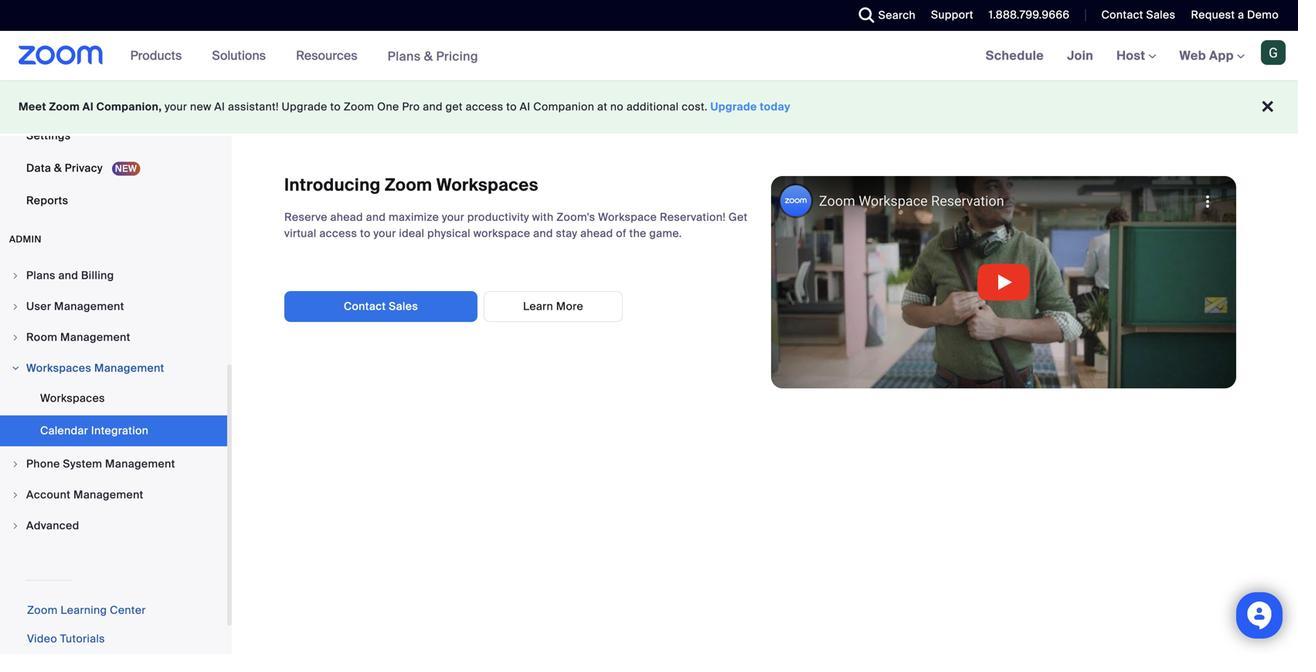 Task type: locate. For each thing, give the bounding box(es) containing it.
& inside the personal menu menu
[[54, 161, 62, 175]]

4 right image from the top
[[11, 491, 20, 500]]

zoom up maximize
[[385, 174, 432, 196]]

1 vertical spatial sales
[[389, 300, 418, 314]]

0 horizontal spatial ai
[[83, 100, 94, 114]]

calendar integration link
[[0, 416, 227, 447]]

1 vertical spatial your
[[442, 210, 465, 225]]

workspaces inside workspaces link
[[40, 392, 105, 406]]

request
[[1191, 8, 1236, 22]]

plans for plans & pricing
[[388, 48, 421, 64]]

0 horizontal spatial ahead
[[330, 210, 363, 225]]

more
[[556, 300, 584, 314]]

video tutorials
[[27, 632, 105, 647]]

zoom right "meet"
[[49, 100, 80, 114]]

workspace
[[474, 226, 531, 241]]

reserve ahead and maximize your productivity with zoom's workspace reservation! get virtual access to your ideal physical workspace and stay ahead of the game.
[[284, 210, 748, 241]]

your up physical
[[442, 210, 465, 225]]

your inside meet zoom ai companion, footer
[[165, 100, 187, 114]]

and left get
[[423, 100, 443, 114]]

0 vertical spatial workspaces
[[437, 174, 539, 196]]

access
[[466, 100, 504, 114], [320, 226, 357, 241]]

2 vertical spatial workspaces
[[40, 392, 105, 406]]

upgrade today link
[[711, 100, 791, 114]]

room management menu item
[[0, 323, 227, 352]]

right image for user
[[11, 302, 20, 312]]

zoom learning center
[[27, 604, 146, 618]]

account
[[26, 488, 71, 502]]

system
[[63, 457, 102, 472]]

1.888.799.9666
[[989, 8, 1070, 22]]

management up workspaces management
[[60, 330, 130, 345]]

advanced menu item
[[0, 512, 227, 541]]

reserve
[[284, 210, 328, 225]]

sales up host dropdown button
[[1147, 8, 1176, 22]]

0 horizontal spatial &
[[54, 161, 62, 175]]

right image inside "workspaces management" "menu item"
[[11, 364, 20, 373]]

plans inside menu item
[[26, 269, 56, 283]]

access inside meet zoom ai companion, footer
[[466, 100, 504, 114]]

user
[[26, 300, 51, 314]]

your
[[165, 100, 187, 114], [442, 210, 465, 225], [374, 226, 396, 241]]

1 vertical spatial &
[[54, 161, 62, 175]]

right image left "user"
[[11, 302, 20, 312]]

upgrade down product information navigation
[[282, 100, 328, 114]]

1 vertical spatial access
[[320, 226, 357, 241]]

room
[[26, 330, 57, 345]]

plans & pricing link
[[388, 48, 478, 64], [388, 48, 478, 64]]

plans inside product information navigation
[[388, 48, 421, 64]]

1 right image from the top
[[11, 333, 20, 342]]

management down phone system management menu item at the left bottom of the page
[[73, 488, 144, 502]]

your left ideal
[[374, 226, 396, 241]]

1 horizontal spatial ahead
[[581, 226, 613, 241]]

your for new
[[165, 100, 187, 114]]

0 vertical spatial right image
[[11, 333, 20, 342]]

2 right image from the top
[[11, 364, 20, 373]]

workspaces up productivity
[[437, 174, 539, 196]]

to left the companion
[[507, 100, 517, 114]]

with
[[532, 210, 554, 225]]

0 horizontal spatial your
[[165, 100, 187, 114]]

products
[[130, 48, 182, 64]]

management inside 'menu item'
[[54, 300, 124, 314]]

phone system management menu item
[[0, 450, 227, 479]]

your left new
[[165, 100, 187, 114]]

0 vertical spatial plans
[[388, 48, 421, 64]]

and left billing
[[58, 269, 78, 283]]

meet
[[19, 100, 46, 114]]

user management menu item
[[0, 292, 227, 322]]

1 horizontal spatial to
[[360, 226, 371, 241]]

to
[[330, 100, 341, 114], [507, 100, 517, 114], [360, 226, 371, 241]]

additional
[[627, 100, 679, 114]]

& left the pricing
[[424, 48, 433, 64]]

workspaces down room at the left bottom of page
[[26, 361, 91, 376]]

1.888.799.9666 button up schedule link
[[989, 8, 1070, 22]]

0 horizontal spatial plans
[[26, 269, 56, 283]]

1 horizontal spatial your
[[374, 226, 396, 241]]

plans up "user"
[[26, 269, 56, 283]]

workspaces inside "workspaces management" "menu item"
[[26, 361, 91, 376]]

1 horizontal spatial plans
[[388, 48, 421, 64]]

& for plans
[[424, 48, 433, 64]]

products button
[[130, 31, 189, 80]]

tutorials
[[60, 632, 105, 647]]

zoom up video on the bottom
[[27, 604, 58, 618]]

0 vertical spatial contact sales
[[1102, 8, 1176, 22]]

contact sales
[[1102, 8, 1176, 22], [344, 300, 418, 314]]

right image
[[11, 271, 20, 281], [11, 302, 20, 312], [11, 460, 20, 469], [11, 491, 20, 500], [11, 522, 20, 531]]

& inside product information navigation
[[424, 48, 433, 64]]

right image inside plans and billing menu item
[[11, 271, 20, 281]]

support
[[931, 8, 974, 22]]

0 horizontal spatial upgrade
[[282, 100, 328, 114]]

&
[[424, 48, 433, 64], [54, 161, 62, 175]]

access right get
[[466, 100, 504, 114]]

upgrade right cost.
[[711, 100, 757, 114]]

2 right image from the top
[[11, 302, 20, 312]]

account management menu item
[[0, 481, 227, 510]]

upgrade
[[282, 100, 328, 114], [711, 100, 757, 114]]

ai right new
[[214, 100, 225, 114]]

1 horizontal spatial access
[[466, 100, 504, 114]]

right image for plans
[[11, 271, 20, 281]]

management for room management
[[60, 330, 130, 345]]

no
[[611, 100, 624, 114]]

0 vertical spatial contact
[[1102, 8, 1144, 22]]

right image inside room management menu item
[[11, 333, 20, 342]]

0 vertical spatial access
[[466, 100, 504, 114]]

1 vertical spatial workspaces
[[26, 361, 91, 376]]

1 ai from the left
[[83, 100, 94, 114]]

banner
[[0, 31, 1299, 82]]

and inside menu item
[[58, 269, 78, 283]]

solutions
[[212, 48, 266, 64]]

calendar
[[40, 424, 88, 438]]

right image left advanced
[[11, 522, 20, 531]]

plans for plans and billing
[[26, 269, 56, 283]]

1 vertical spatial contact sales
[[344, 300, 418, 314]]

ahead down introducing
[[330, 210, 363, 225]]

2 horizontal spatial ai
[[520, 100, 531, 114]]

learn
[[523, 300, 553, 314]]

0 horizontal spatial contact sales
[[344, 300, 418, 314]]

data
[[26, 161, 51, 175]]

3 ai from the left
[[520, 100, 531, 114]]

to left ideal
[[360, 226, 371, 241]]

right image for phone
[[11, 460, 20, 469]]

access down reserve
[[320, 226, 357, 241]]

& for data
[[54, 161, 62, 175]]

right image for workspaces management
[[11, 364, 20, 373]]

schedule
[[986, 48, 1044, 64]]

right image
[[11, 333, 20, 342], [11, 364, 20, 373]]

right image inside the user management 'menu item'
[[11, 302, 20, 312]]

ahead
[[330, 210, 363, 225], [581, 226, 613, 241]]

management down billing
[[54, 300, 124, 314]]

right image left account
[[11, 491, 20, 500]]

1 horizontal spatial &
[[424, 48, 433, 64]]

0 vertical spatial ahead
[[330, 210, 363, 225]]

right image down admin
[[11, 271, 20, 281]]

1 horizontal spatial ai
[[214, 100, 225, 114]]

sales
[[1147, 8, 1176, 22], [389, 300, 418, 314]]

zoom logo image
[[19, 46, 103, 65]]

at
[[597, 100, 608, 114]]

product information navigation
[[119, 31, 490, 82]]

0 horizontal spatial access
[[320, 226, 357, 241]]

workspaces management menu
[[0, 383, 227, 448]]

contact
[[1102, 8, 1144, 22], [344, 300, 386, 314]]

workspaces up calendar
[[40, 392, 105, 406]]

0 vertical spatial sales
[[1147, 8, 1176, 22]]

to down resources dropdown button
[[330, 100, 341, 114]]

and
[[423, 100, 443, 114], [366, 210, 386, 225], [533, 226, 553, 241], [58, 269, 78, 283]]

of
[[616, 226, 627, 241]]

contact sales link
[[1090, 0, 1180, 31], [1102, 8, 1176, 22], [284, 291, 478, 322]]

1 vertical spatial plans
[[26, 269, 56, 283]]

right image left the phone
[[11, 460, 20, 469]]

new
[[190, 100, 211, 114]]

host button
[[1117, 48, 1157, 64]]

1 horizontal spatial sales
[[1147, 8, 1176, 22]]

right image inside account management menu item
[[11, 491, 20, 500]]

2 horizontal spatial your
[[442, 210, 465, 225]]

1 vertical spatial right image
[[11, 364, 20, 373]]

sales down ideal
[[389, 300, 418, 314]]

management inside "menu item"
[[94, 361, 164, 376]]

0 vertical spatial &
[[424, 48, 433, 64]]

zoom left one
[[344, 100, 374, 114]]

5 right image from the top
[[11, 522, 20, 531]]

reports link
[[0, 186, 227, 216]]

learn more link
[[484, 291, 623, 322]]

plans up meet zoom ai companion, your new ai assistant! upgrade to zoom one pro and get access to ai companion at no additional cost. upgrade today on the top of the page
[[388, 48, 421, 64]]

1 right image from the top
[[11, 271, 20, 281]]

right image inside phone system management menu item
[[11, 460, 20, 469]]

0 vertical spatial your
[[165, 100, 187, 114]]

1 horizontal spatial upgrade
[[711, 100, 757, 114]]

management down the integration
[[105, 457, 175, 472]]

ai left the companion
[[520, 100, 531, 114]]

billing
[[81, 269, 114, 283]]

0 horizontal spatial to
[[330, 100, 341, 114]]

ai
[[83, 100, 94, 114], [214, 100, 225, 114], [520, 100, 531, 114]]

1.888.799.9666 button
[[978, 0, 1074, 31], [989, 8, 1070, 22]]

1 vertical spatial contact
[[344, 300, 386, 314]]

0 horizontal spatial sales
[[389, 300, 418, 314]]

ai up "settings" link
[[83, 100, 94, 114]]

zoom
[[49, 100, 80, 114], [344, 100, 374, 114], [385, 174, 432, 196], [27, 604, 58, 618]]

1 horizontal spatial contact
[[1102, 8, 1144, 22]]

zoom learning center link
[[27, 604, 146, 618]]

& right data
[[54, 161, 62, 175]]

request a demo
[[1191, 8, 1279, 22]]

ahead left of
[[581, 226, 613, 241]]

privacy
[[65, 161, 103, 175]]

3 right image from the top
[[11, 460, 20, 469]]

virtual
[[284, 226, 317, 241]]

phone
[[26, 457, 60, 472]]

management up workspaces link
[[94, 361, 164, 376]]

workspaces
[[437, 174, 539, 196], [26, 361, 91, 376], [40, 392, 105, 406]]



Task type: vqa. For each thing, say whether or not it's contained in the screenshot.
Recent
no



Task type: describe. For each thing, give the bounding box(es) containing it.
management for user management
[[54, 300, 124, 314]]

physical
[[428, 226, 471, 241]]

zoom's
[[557, 210, 595, 225]]

search button
[[848, 0, 920, 31]]

plans and billing
[[26, 269, 114, 283]]

meet zoom ai companion, footer
[[0, 80, 1299, 134]]

2 ai from the left
[[214, 100, 225, 114]]

meet zoom ai companion, your new ai assistant! upgrade to zoom one pro and get access to ai companion at no additional cost. upgrade today
[[19, 100, 791, 114]]

the
[[630, 226, 647, 241]]

management inside menu item
[[105, 457, 175, 472]]

settings
[[26, 129, 71, 143]]

demo
[[1248, 8, 1279, 22]]

advanced
[[26, 519, 79, 533]]

right image inside advanced menu item
[[11, 522, 20, 531]]

access inside reserve ahead and maximize your productivity with zoom's workspace reservation! get virtual access to your ideal physical workspace and stay ahead of the game.
[[320, 226, 357, 241]]

user management
[[26, 300, 124, 314]]

right image for room management
[[11, 333, 20, 342]]

video
[[27, 632, 57, 647]]

banner containing products
[[0, 31, 1299, 82]]

video tutorials link
[[27, 632, 105, 647]]

0 horizontal spatial contact
[[344, 300, 386, 314]]

workspaces for workspaces management
[[26, 361, 91, 376]]

profile picture image
[[1262, 40, 1286, 65]]

management for workspaces management
[[94, 361, 164, 376]]

app
[[1210, 48, 1234, 64]]

personal menu menu
[[0, 0, 227, 218]]

learning
[[61, 604, 107, 618]]

admin
[[9, 233, 42, 245]]

productivity
[[468, 210, 529, 225]]

right image for account
[[11, 491, 20, 500]]

stay
[[556, 226, 578, 241]]

learn more
[[523, 300, 584, 314]]

calendar integration
[[40, 424, 149, 438]]

meetings navigation
[[974, 31, 1299, 82]]

pricing
[[436, 48, 478, 64]]

web
[[1180, 48, 1207, 64]]

resources button
[[296, 31, 365, 80]]

one
[[377, 100, 399, 114]]

1 horizontal spatial contact sales
[[1102, 8, 1176, 22]]

1 vertical spatial ahead
[[581, 226, 613, 241]]

workspaces management menu item
[[0, 354, 227, 383]]

2 upgrade from the left
[[711, 100, 757, 114]]

and left maximize
[[366, 210, 386, 225]]

1 upgrade from the left
[[282, 100, 328, 114]]

reservation!
[[660, 210, 726, 225]]

introducing zoom workspaces
[[284, 174, 539, 196]]

data & privacy link
[[0, 153, 227, 184]]

a
[[1238, 8, 1245, 22]]

host
[[1117, 48, 1149, 64]]

join link
[[1056, 31, 1105, 80]]

workspaces for workspaces
[[40, 392, 105, 406]]

side navigation navigation
[[0, 0, 232, 655]]

introducing
[[284, 174, 381, 196]]

room management
[[26, 330, 130, 345]]

integration
[[91, 424, 149, 438]]

cost.
[[682, 100, 708, 114]]

search
[[879, 8, 916, 22]]

data & privacy
[[26, 161, 106, 175]]

center
[[110, 604, 146, 618]]

workspaces management
[[26, 361, 164, 376]]

get
[[729, 210, 748, 225]]

schedule link
[[974, 31, 1056, 80]]

resources
[[296, 48, 358, 64]]

workspaces link
[[0, 383, 227, 414]]

admin menu menu
[[0, 261, 227, 543]]

workspace
[[598, 210, 657, 225]]

2 vertical spatial your
[[374, 226, 396, 241]]

game.
[[650, 226, 682, 241]]

maximize
[[389, 210, 439, 225]]

plans and billing menu item
[[0, 261, 227, 291]]

join
[[1068, 48, 1094, 64]]

1.888.799.9666 button up schedule
[[978, 0, 1074, 31]]

companion
[[534, 100, 595, 114]]

and inside meet zoom ai companion, footer
[[423, 100, 443, 114]]

management for account management
[[73, 488, 144, 502]]

web app button
[[1180, 48, 1245, 64]]

to inside reserve ahead and maximize your productivity with zoom's workspace reservation! get virtual access to your ideal physical workspace and stay ahead of the game.
[[360, 226, 371, 241]]

settings link
[[0, 121, 227, 152]]

assistant!
[[228, 100, 279, 114]]

companion,
[[96, 100, 162, 114]]

account management
[[26, 488, 144, 502]]

plans & pricing
[[388, 48, 478, 64]]

reports
[[26, 194, 68, 208]]

pro
[[402, 100, 420, 114]]

2 horizontal spatial to
[[507, 100, 517, 114]]

web app
[[1180, 48, 1234, 64]]

get
[[446, 100, 463, 114]]

and down with
[[533, 226, 553, 241]]

ideal
[[399, 226, 425, 241]]

zoom inside 'side navigation' navigation
[[27, 604, 58, 618]]

your for productivity
[[442, 210, 465, 225]]

solutions button
[[212, 31, 273, 80]]

today
[[760, 100, 791, 114]]

phone system management
[[26, 457, 175, 472]]



